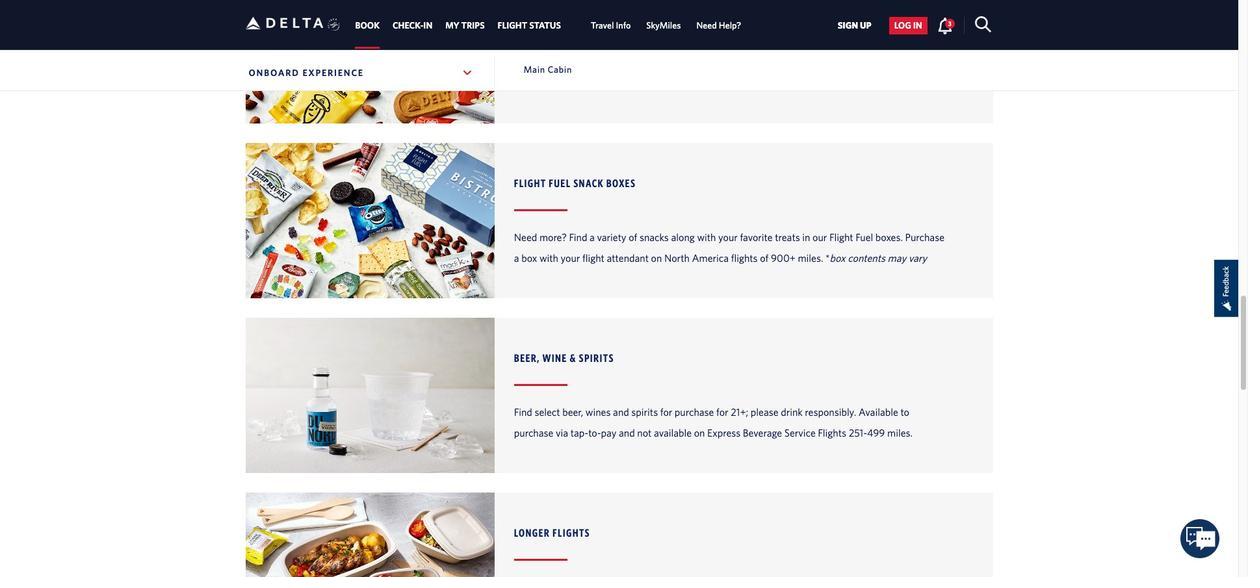 Task type: locate. For each thing, give the bounding box(es) containing it.
1 horizontal spatial for
[[717, 406, 729, 418]]

miles. inside 'enjoy complimentary snacks on every flight over 250 miles. flights will feature coca-cola beverages and juices. make your selection, sit back, snack, and feel refreshed.'
[[744, 56, 769, 68]]

1 vertical spatial with
[[540, 252, 559, 264]]

onboard experience
[[249, 68, 364, 78]]

flights up refreshed.
[[772, 56, 800, 68]]

need left 'more?'
[[514, 231, 537, 243]]

1 horizontal spatial flights
[[818, 427, 847, 439]]

0 vertical spatial your
[[589, 77, 608, 89]]

my
[[446, 20, 460, 31]]

log in
[[895, 20, 923, 31]]

fuel up contents
[[856, 231, 874, 243]]

may
[[888, 252, 907, 264]]

flight left over
[[678, 56, 701, 68]]

in
[[424, 20, 433, 31]]

with down 'more?'
[[540, 252, 559, 264]]

0 horizontal spatial on
[[639, 56, 650, 68]]

a
[[590, 231, 595, 243], [514, 252, 519, 264]]

0 horizontal spatial find
[[514, 406, 533, 418]]

miles. inside need more? find a variety of snacks along with your favorite treats in our flight fuel boxes. purchase a box with your flight attendant on north america flights of 900+ miles. *
[[798, 252, 824, 264]]

in
[[914, 20, 923, 31], [803, 231, 811, 243]]

miles. for flight fuel snack boxes
[[798, 252, 824, 264]]

boxes.
[[876, 231, 903, 243]]

find left 'select'
[[514, 406, 533, 418]]

1 vertical spatial a
[[514, 252, 519, 264]]

your down 'more?'
[[561, 252, 580, 264]]

2 horizontal spatial miles.
[[888, 427, 913, 439]]

1 vertical spatial your
[[719, 231, 738, 243]]

enjoy complimentary snacks on every flight over 250 miles. flights will feature coca-cola beverages and juices. make your selection, sit back, snack, and feel refreshed.
[[514, 56, 944, 89]]

on
[[639, 56, 650, 68], [651, 252, 662, 264], [694, 427, 705, 439]]

1 box from the left
[[522, 252, 537, 264]]

1 vertical spatial snacks
[[640, 231, 669, 243]]

snacks inside need more? find a variety of snacks along with your favorite treats in our flight fuel boxes. purchase a box with your flight attendant on north america flights of 900+ miles. *
[[640, 231, 669, 243]]

tab list
[[349, 0, 750, 49]]

your inside 'enjoy complimentary snacks on every flight over 250 miles. flights will feature coca-cola beverages and juices. make your selection, sit back, snack, and feel refreshed.'
[[589, 77, 608, 89]]

america
[[692, 252, 729, 264]]

box contents may vary
[[830, 252, 928, 264]]

snacks left along
[[640, 231, 669, 243]]

0 horizontal spatial flights
[[772, 56, 800, 68]]

complimentary
[[540, 56, 605, 68]]

tab list containing book
[[349, 0, 750, 49]]

flight right the our
[[830, 231, 854, 243]]

main cabin
[[524, 64, 572, 75]]

with up the america
[[698, 231, 716, 243]]

spirits
[[632, 406, 658, 418]]

selection,
[[610, 77, 652, 89]]

0 horizontal spatial of
[[629, 231, 638, 243]]

responsibly.
[[805, 406, 857, 418]]

flight fuel snack boxes
[[514, 177, 636, 189]]

21+;
[[731, 406, 749, 418]]

0 vertical spatial of
[[629, 231, 638, 243]]

0 horizontal spatial miles.
[[744, 56, 769, 68]]

1 vertical spatial find
[[514, 406, 533, 418]]

box
[[522, 252, 537, 264], [830, 252, 846, 264]]

1 vertical spatial need
[[514, 231, 537, 243]]

1 horizontal spatial in
[[914, 20, 923, 31]]

book link
[[355, 14, 380, 37]]

purchase down 'select'
[[514, 427, 554, 439]]

1 horizontal spatial flight
[[678, 56, 701, 68]]

1 vertical spatial flight
[[583, 252, 605, 264]]

snacks up selection, at the top of the page
[[608, 56, 637, 68]]

0 horizontal spatial snacks
[[608, 56, 637, 68]]

need for need more? find a variety of snacks along with your favorite treats in our flight fuel boxes. purchase a box with your flight attendant on north america flights of 900+ miles. *
[[514, 231, 537, 243]]

0 horizontal spatial need
[[514, 231, 537, 243]]

your right the make
[[589, 77, 608, 89]]

our
[[813, 231, 828, 243]]

in right log
[[914, 20, 923, 31]]

2 vertical spatial miles.
[[888, 427, 913, 439]]

1 horizontal spatial flight
[[830, 231, 854, 243]]

1 vertical spatial in
[[803, 231, 811, 243]]

on left express
[[694, 427, 705, 439]]

flight inside 'enjoy complimentary snacks on every flight over 250 miles. flights will feature coca-cola beverages and juices. make your selection, sit back, snack, and feel refreshed.'
[[678, 56, 701, 68]]

fuel
[[549, 177, 571, 189], [856, 231, 874, 243]]

need left help? at the top of the page
[[697, 20, 717, 31]]

miles.
[[744, 56, 769, 68], [798, 252, 824, 264], [888, 427, 913, 439]]

1 horizontal spatial fuel
[[856, 231, 874, 243]]

miles. left *
[[798, 252, 824, 264]]

purchase up available
[[675, 406, 714, 418]]

0 vertical spatial with
[[698, 231, 716, 243]]

1 vertical spatial on
[[651, 252, 662, 264]]

0 vertical spatial purchase
[[675, 406, 714, 418]]

need inside need more? find a variety of snacks along with your favorite treats in our flight fuel boxes. purchase a box with your flight attendant on north america flights of 900+ miles. *
[[514, 231, 537, 243]]

find select beer, wines and spirits for purchase for 21+; please drink responsibly. available to purchase via tap-to-pay and not available on express beverage service flights 251-499 miles.
[[514, 406, 913, 439]]

status
[[530, 20, 561, 31]]

of left 900+
[[760, 252, 769, 264]]

flights inside find select beer, wines and spirits for purchase for 21+; please drink responsibly. available to purchase via tap-to-pay and not available on express beverage service flights 251-499 miles.
[[818, 427, 847, 439]]

0 horizontal spatial in
[[803, 231, 811, 243]]

flight
[[678, 56, 701, 68], [583, 252, 605, 264]]

of right variety
[[629, 231, 638, 243]]

3
[[949, 19, 952, 27]]

&
[[570, 352, 577, 364]]

fuel left snack
[[549, 177, 571, 189]]

your up flights
[[719, 231, 738, 243]]

1 horizontal spatial find
[[569, 231, 588, 243]]

1 vertical spatial purchase
[[514, 427, 554, 439]]

2 horizontal spatial your
[[719, 231, 738, 243]]

0 vertical spatial on
[[639, 56, 650, 68]]

snack
[[574, 177, 604, 189]]

251-
[[849, 427, 868, 439]]

travel info
[[591, 20, 631, 31]]

on left north on the right top of page
[[651, 252, 662, 264]]

0 horizontal spatial flight
[[583, 252, 605, 264]]

flight left snack
[[514, 177, 547, 189]]

need inside tab list
[[697, 20, 717, 31]]

0 horizontal spatial your
[[561, 252, 580, 264]]

check-
[[393, 20, 424, 31]]

2 for from the left
[[717, 406, 729, 418]]

log
[[895, 20, 912, 31]]

with
[[698, 231, 716, 243], [540, 252, 559, 264]]

1 vertical spatial miles.
[[798, 252, 824, 264]]

drink
[[781, 406, 803, 418]]

1 vertical spatial flights
[[818, 427, 847, 439]]

0 horizontal spatial for
[[661, 406, 673, 418]]

1 horizontal spatial of
[[760, 252, 769, 264]]

cola
[[878, 56, 898, 68]]

2 horizontal spatial on
[[694, 427, 705, 439]]

0 vertical spatial flight
[[678, 56, 701, 68]]

express
[[708, 427, 741, 439]]

0 vertical spatial need
[[697, 20, 717, 31]]

boxes
[[607, 177, 636, 189]]

delta air lines image
[[246, 3, 324, 43]]

0 vertical spatial flights
[[772, 56, 800, 68]]

miles. inside find select beer, wines and spirits for purchase for 21+; please drink responsibly. available to purchase via tap-to-pay and not available on express beverage service flights 251-499 miles.
[[888, 427, 913, 439]]

0 horizontal spatial flight
[[514, 177, 547, 189]]

need
[[697, 20, 717, 31], [514, 231, 537, 243]]

0 vertical spatial snacks
[[608, 56, 637, 68]]

miles. down to
[[888, 427, 913, 439]]

flights down responsibly.
[[818, 427, 847, 439]]

0 horizontal spatial box
[[522, 252, 537, 264]]

find
[[569, 231, 588, 243], [514, 406, 533, 418]]

1 horizontal spatial on
[[651, 252, 662, 264]]

on inside find select beer, wines and spirits for purchase for 21+; please drink responsibly. available to purchase via tap-to-pay and not available on express beverage service flights 251-499 miles.
[[694, 427, 705, 439]]

main
[[524, 64, 546, 75]]

1 vertical spatial of
[[760, 252, 769, 264]]

1 vertical spatial fuel
[[856, 231, 874, 243]]

0 horizontal spatial a
[[514, 252, 519, 264]]

snacks inside 'enjoy complimentary snacks on every flight over 250 miles. flights will feature coca-cola beverages and juices. make your selection, sit back, snack, and feel refreshed.'
[[608, 56, 637, 68]]

on inside 'enjoy complimentary snacks on every flight over 250 miles. flights will feature coca-cola beverages and juices. make your selection, sit back, snack, and feel refreshed.'
[[639, 56, 650, 68]]

on left every
[[639, 56, 650, 68]]

1 horizontal spatial need
[[697, 20, 717, 31]]

find right 'more?'
[[569, 231, 588, 243]]

snack,
[[692, 77, 719, 89]]

on inside need more? find a variety of snacks along with your favorite treats in our flight fuel boxes. purchase a box with your flight attendant on north america flights of 900+ miles. *
[[651, 252, 662, 264]]

please
[[751, 406, 779, 418]]

0 vertical spatial fuel
[[549, 177, 571, 189]]

in left the our
[[803, 231, 811, 243]]

0 horizontal spatial with
[[540, 252, 559, 264]]

2 vertical spatial your
[[561, 252, 580, 264]]

of
[[629, 231, 638, 243], [760, 252, 769, 264]]

flight down variety
[[583, 252, 605, 264]]

fuel inside need more? find a variety of snacks along with your favorite treats in our flight fuel boxes. purchase a box with your flight attendant on north america flights of 900+ miles. *
[[856, 231, 874, 243]]

1 horizontal spatial your
[[589, 77, 608, 89]]

1 horizontal spatial box
[[830, 252, 846, 264]]

1 horizontal spatial miles.
[[798, 252, 824, 264]]

to-
[[589, 427, 601, 439]]

over
[[703, 56, 722, 68]]

1 vertical spatial flight
[[830, 231, 854, 243]]

skymiles link
[[647, 14, 681, 37]]

2 vertical spatial on
[[694, 427, 705, 439]]

for
[[661, 406, 673, 418], [717, 406, 729, 418]]

onboard experience button
[[246, 57, 477, 89]]

flight inside need more? find a variety of snacks along with your favorite treats in our flight fuel boxes. purchase a box with your flight attendant on north america flights of 900+ miles. *
[[830, 231, 854, 243]]

0 horizontal spatial purchase
[[514, 427, 554, 439]]

0 vertical spatial in
[[914, 20, 923, 31]]

0 vertical spatial a
[[590, 231, 595, 243]]

flight status
[[498, 20, 561, 31]]

0 vertical spatial miles.
[[744, 56, 769, 68]]

1 horizontal spatial snacks
[[640, 231, 669, 243]]

experience
[[303, 68, 364, 78]]

0 vertical spatial flight
[[514, 177, 547, 189]]

for left 21+;
[[717, 406, 729, 418]]

*
[[826, 252, 830, 264]]

and
[[514, 77, 530, 89], [721, 77, 737, 89], [613, 406, 629, 418], [619, 427, 635, 439]]

miles. up feel
[[744, 56, 769, 68]]

wines
[[586, 406, 611, 418]]

0 vertical spatial find
[[569, 231, 588, 243]]

for right the spirits on the bottom right of the page
[[661, 406, 673, 418]]



Task type: vqa. For each thing, say whether or not it's contained in the screenshot.
the leftmost Cards
no



Task type: describe. For each thing, give the bounding box(es) containing it.
favorite
[[740, 231, 773, 243]]

my trips link
[[446, 14, 485, 37]]

feature
[[820, 56, 850, 68]]

up
[[860, 20, 872, 31]]

flights inside 'enjoy complimentary snacks on every flight over 250 miles. flights will feature coca-cola beverages and juices. make your selection, sit back, snack, and feel refreshed.'
[[772, 56, 800, 68]]

make
[[562, 77, 586, 89]]

available
[[859, 406, 899, 418]]

onboard
[[249, 68, 300, 78]]

juices.
[[533, 77, 560, 89]]

select
[[535, 406, 560, 418]]

1 horizontal spatial purchase
[[675, 406, 714, 418]]

1 for from the left
[[661, 406, 673, 418]]

variety
[[597, 231, 627, 243]]

back,
[[667, 77, 689, 89]]

2 box from the left
[[830, 252, 846, 264]]

beer,
[[563, 406, 584, 418]]

beer,
[[514, 352, 540, 364]]

to
[[901, 406, 910, 418]]

my trips
[[446, 20, 485, 31]]

longer
[[514, 527, 550, 539]]

attendant
[[607, 252, 649, 264]]

find inside need more? find a variety of snacks along with your favorite treats in our flight fuel boxes. purchase a box with your flight attendant on north america flights of 900+ miles. *
[[569, 231, 588, 243]]

via
[[556, 427, 569, 439]]

more?
[[540, 231, 567, 243]]

sign
[[838, 20, 859, 31]]

in inside need more? find a variety of snacks along with your favorite treats in our flight fuel boxes. purchase a box with your flight attendant on north america flights of 900+ miles. *
[[803, 231, 811, 243]]

flights
[[553, 527, 591, 539]]

skymiles
[[647, 20, 681, 31]]

and left not
[[619, 427, 635, 439]]

log in button
[[890, 17, 928, 34]]

spirits
[[579, 352, 615, 364]]

travel
[[591, 20, 614, 31]]

info
[[616, 20, 631, 31]]

available
[[654, 427, 692, 439]]

cabin
[[548, 64, 572, 75]]

beer, wine & spirits
[[514, 352, 615, 364]]

sign up
[[838, 20, 872, 31]]

0 horizontal spatial fuel
[[549, 177, 571, 189]]

need help? link
[[697, 14, 742, 37]]

travel info link
[[591, 14, 631, 37]]

beverage
[[743, 427, 783, 439]]

3 link
[[938, 17, 955, 34]]

flight status link
[[498, 14, 561, 37]]

tap-
[[571, 427, 589, 439]]

900+
[[771, 252, 796, 264]]

flights
[[731, 252, 758, 264]]

1 horizontal spatial a
[[590, 231, 595, 243]]

in inside button
[[914, 20, 923, 31]]

find inside find select beer, wines and spirits for purchase for 21+; please drink responsibly. available to purchase via tap-to-pay and not available on express beverage service flights 251-499 miles.
[[514, 406, 533, 418]]

wine
[[543, 352, 568, 364]]

not
[[638, 427, 652, 439]]

north
[[665, 252, 690, 264]]

feel
[[739, 77, 755, 89]]

help?
[[719, 20, 742, 31]]

refreshed.
[[757, 77, 800, 89]]

pay
[[601, 427, 617, 439]]

and down main
[[514, 77, 530, 89]]

box inside need more? find a variety of snacks along with your favorite treats in our flight fuel boxes. purchase a box with your flight attendant on north america flights of 900+ miles. *
[[522, 252, 537, 264]]

flight inside need more? find a variety of snacks along with your favorite treats in our flight fuel boxes. purchase a box with your flight attendant on north america flights of 900+ miles. *
[[583, 252, 605, 264]]

need for need help?
[[697, 20, 717, 31]]

skyteam image
[[328, 4, 340, 45]]

coca-
[[852, 56, 878, 68]]

250
[[724, 56, 741, 68]]

need more? find a variety of snacks along with your favorite treats in our flight fuel boxes. purchase a box with your flight attendant on north america flights of 900+ miles. *
[[514, 231, 945, 264]]

longer flights
[[514, 527, 591, 539]]

need help?
[[697, 20, 742, 31]]

along
[[672, 231, 695, 243]]

499
[[868, 427, 886, 439]]

purchase
[[906, 231, 945, 243]]

vary
[[909, 252, 928, 264]]

service
[[785, 427, 816, 439]]

trips
[[462, 20, 485, 31]]

and left feel
[[721, 77, 737, 89]]

flight
[[498, 20, 528, 31]]

every
[[653, 56, 676, 68]]

check-in link
[[393, 14, 433, 37]]

miles. for beer, wine & spirits
[[888, 427, 913, 439]]

book
[[355, 20, 380, 31]]

1 horizontal spatial with
[[698, 231, 716, 243]]

and right the wines
[[613, 406, 629, 418]]

will
[[802, 56, 817, 68]]

treats
[[775, 231, 800, 243]]

message us image
[[1181, 520, 1220, 559]]

beverages
[[900, 56, 944, 68]]

enjoy
[[514, 56, 538, 68]]

sit
[[654, 77, 664, 89]]

contents
[[848, 252, 886, 264]]

sign up link
[[833, 17, 877, 34]]



